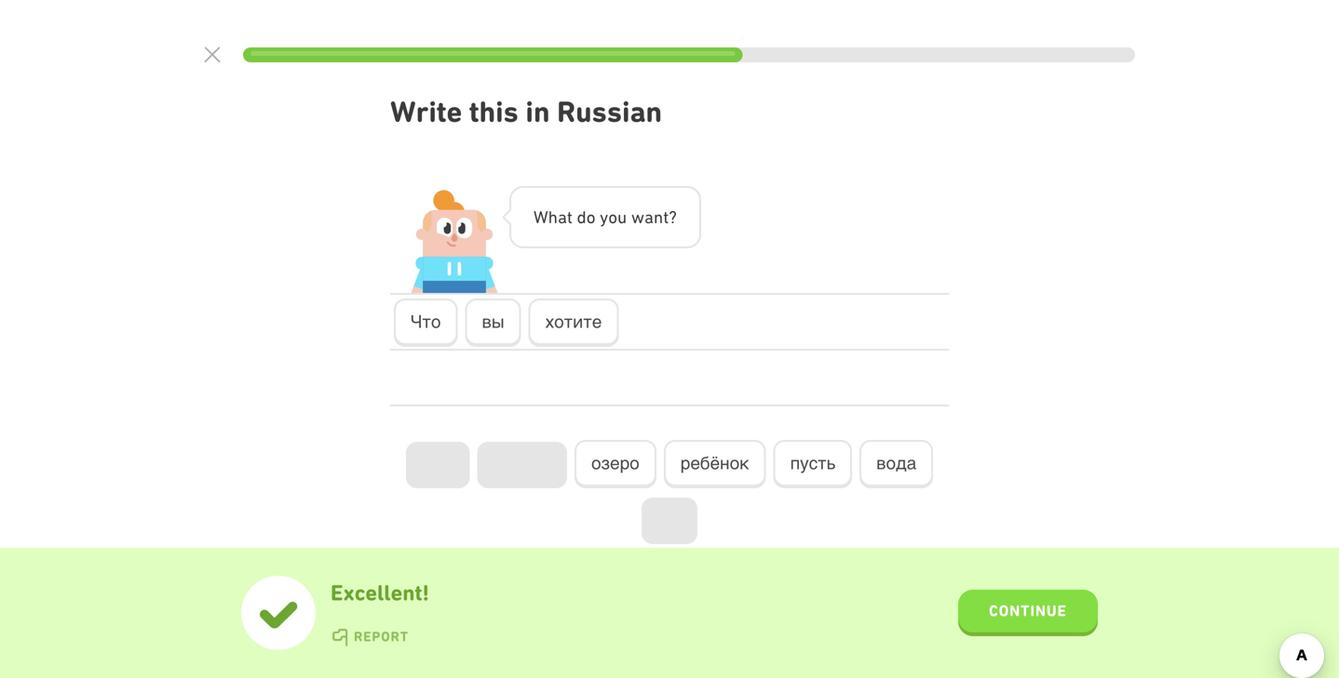 Task type: locate. For each thing, give the bounding box(es) containing it.
d
[[577, 207, 587, 227]]

0 horizontal spatial t
[[567, 207, 573, 227]]

continue button
[[958, 591, 1098, 637]]

t
[[567, 207, 573, 227], [663, 207, 669, 227]]

o left w at the top of the page
[[608, 207, 618, 227]]

a
[[558, 207, 567, 227], [645, 207, 654, 227]]

w a n t ?
[[631, 207, 677, 227]]

russian
[[557, 95, 662, 129]]

0 horizontal spatial a
[[558, 207, 567, 227]]

хотите button
[[529, 299, 619, 347]]

ребёнок button
[[664, 441, 766, 489]]

1 horizontal spatial o
[[608, 207, 618, 227]]

a left ?
[[645, 207, 654, 227]]

w
[[631, 207, 645, 227]]

t for a
[[567, 207, 573, 227]]

o
[[587, 207, 596, 227], [608, 207, 618, 227]]

t left d
[[567, 207, 573, 227]]

t right w at the top of the page
[[663, 207, 669, 227]]

progress bar
[[243, 48, 1135, 62]]

report button
[[331, 629, 409, 648]]

2 t from the left
[[663, 207, 669, 227]]

w h a t d o y o u
[[534, 207, 627, 227]]

y
[[600, 207, 608, 227]]

2 a from the left
[[645, 207, 654, 227]]

ребёнок
[[681, 454, 749, 474]]

o left the y
[[587, 207, 596, 227]]

1 o from the left
[[587, 207, 596, 227]]

a left d
[[558, 207, 567, 227]]

1 horizontal spatial a
[[645, 207, 654, 227]]

1 horizontal spatial t
[[663, 207, 669, 227]]

пусть
[[790, 454, 836, 474]]

u
[[618, 207, 627, 227]]

0 horizontal spatial o
[[587, 207, 596, 227]]

excellent!
[[331, 581, 429, 607]]

write
[[390, 95, 462, 129]]

вы
[[482, 312, 504, 332]]

1 t from the left
[[567, 207, 573, 227]]

n
[[654, 207, 663, 227]]

вода button
[[860, 441, 933, 489]]

t for n
[[663, 207, 669, 227]]



Task type: vqa. For each thing, say whether or not it's contained in the screenshot.
10.8M
no



Task type: describe. For each thing, give the bounding box(es) containing it.
1 a from the left
[[558, 207, 567, 227]]

пусть button
[[774, 441, 852, 489]]

this
[[469, 95, 519, 129]]

?
[[669, 207, 677, 227]]

h
[[548, 207, 558, 227]]

2 o from the left
[[608, 207, 618, 227]]

continue
[[989, 602, 1067, 621]]

w
[[534, 207, 548, 227]]

хотите
[[545, 312, 602, 332]]

вода
[[877, 454, 917, 474]]

report
[[354, 629, 409, 645]]

озеро button
[[575, 441, 656, 489]]

вы button
[[465, 299, 521, 347]]

write this in russian
[[390, 95, 662, 129]]

озеро
[[591, 454, 640, 474]]

что
[[411, 312, 441, 332]]

что button
[[394, 299, 458, 347]]

in
[[526, 95, 550, 129]]



